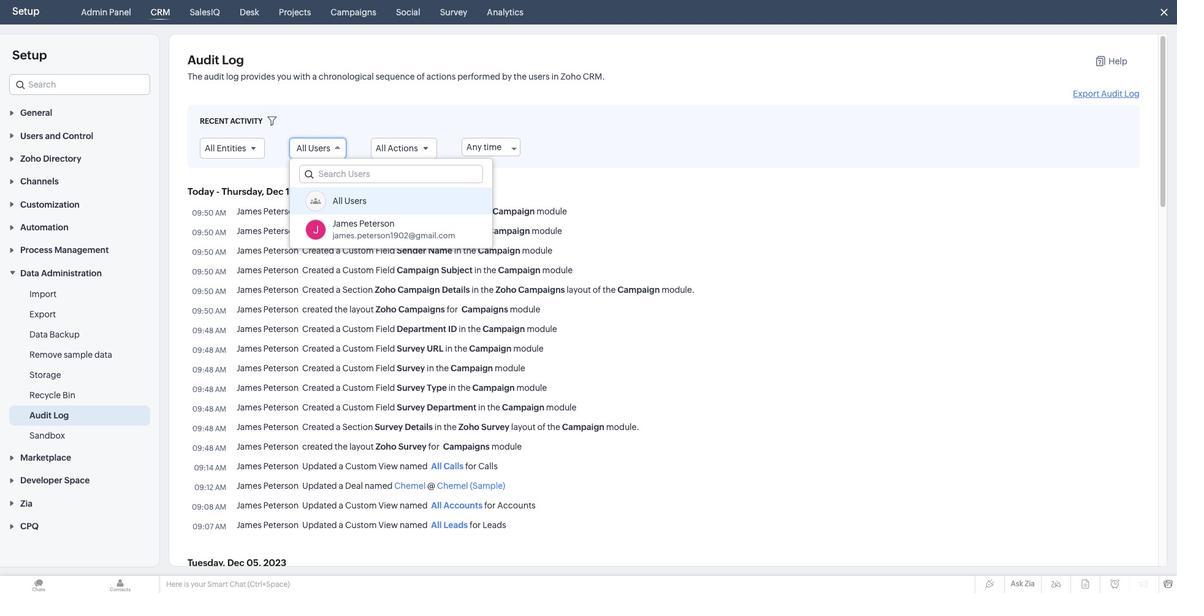 Task type: locate. For each thing, give the bounding box(es) containing it.
social
[[396, 7, 420, 17]]

campaigns
[[331, 7, 376, 17]]

admin
[[81, 7, 107, 17]]

salesiq link
[[185, 0, 225, 25]]

panel
[[109, 7, 131, 17]]

zia
[[1025, 580, 1035, 589]]

analytics link
[[482, 0, 528, 25]]

ask zia
[[1011, 580, 1035, 589]]

projects
[[279, 7, 311, 17]]

chats image
[[0, 576, 77, 593]]

admin panel link
[[76, 0, 136, 25]]

(ctrl+space)
[[247, 581, 290, 589]]

setup
[[12, 6, 39, 17]]

admin panel
[[81, 7, 131, 17]]

ask
[[1011, 580, 1023, 589]]

salesiq
[[190, 7, 220, 17]]



Task type: describe. For each thing, give the bounding box(es) containing it.
social link
[[391, 0, 425, 25]]

is
[[184, 581, 189, 589]]

contacts image
[[82, 576, 159, 593]]

desk
[[240, 7, 259, 17]]

here is your smart chat (ctrl+space)
[[166, 581, 290, 589]]

projects link
[[274, 0, 316, 25]]

your
[[191, 581, 206, 589]]

chat
[[230, 581, 246, 589]]

crm
[[151, 7, 170, 17]]

here
[[166, 581, 182, 589]]

desk link
[[235, 0, 264, 25]]

crm link
[[146, 0, 175, 25]]

smart
[[207, 581, 228, 589]]

campaigns link
[[326, 0, 381, 25]]

analytics
[[487, 7, 523, 17]]

survey
[[440, 7, 467, 17]]

survey link
[[435, 0, 472, 25]]



